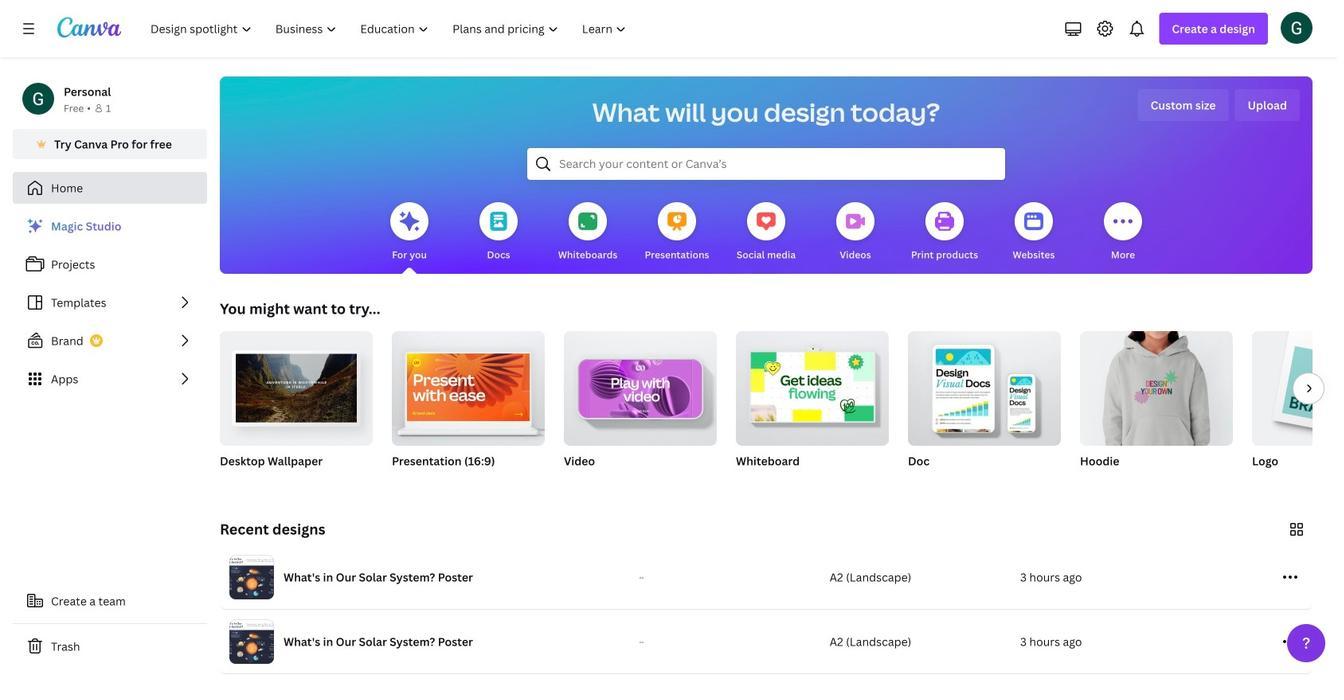 Task type: vqa. For each thing, say whether or not it's contained in the screenshot.
the rightmost a
no



Task type: locate. For each thing, give the bounding box(es) containing it.
None search field
[[527, 148, 1005, 180]]

top level navigation element
[[140, 13, 640, 45]]

list
[[13, 210, 207, 395]]

Search search field
[[559, 149, 973, 179]]

greg robinson image
[[1281, 12, 1313, 44]]

group
[[220, 325, 373, 489], [220, 325, 373, 446], [392, 325, 545, 489], [392, 325, 545, 446], [564, 325, 717, 489], [564, 325, 717, 446], [736, 325, 889, 489], [736, 325, 889, 446], [908, 331, 1061, 489], [908, 331, 1061, 446], [1080, 331, 1233, 489], [1252, 331, 1338, 489]]



